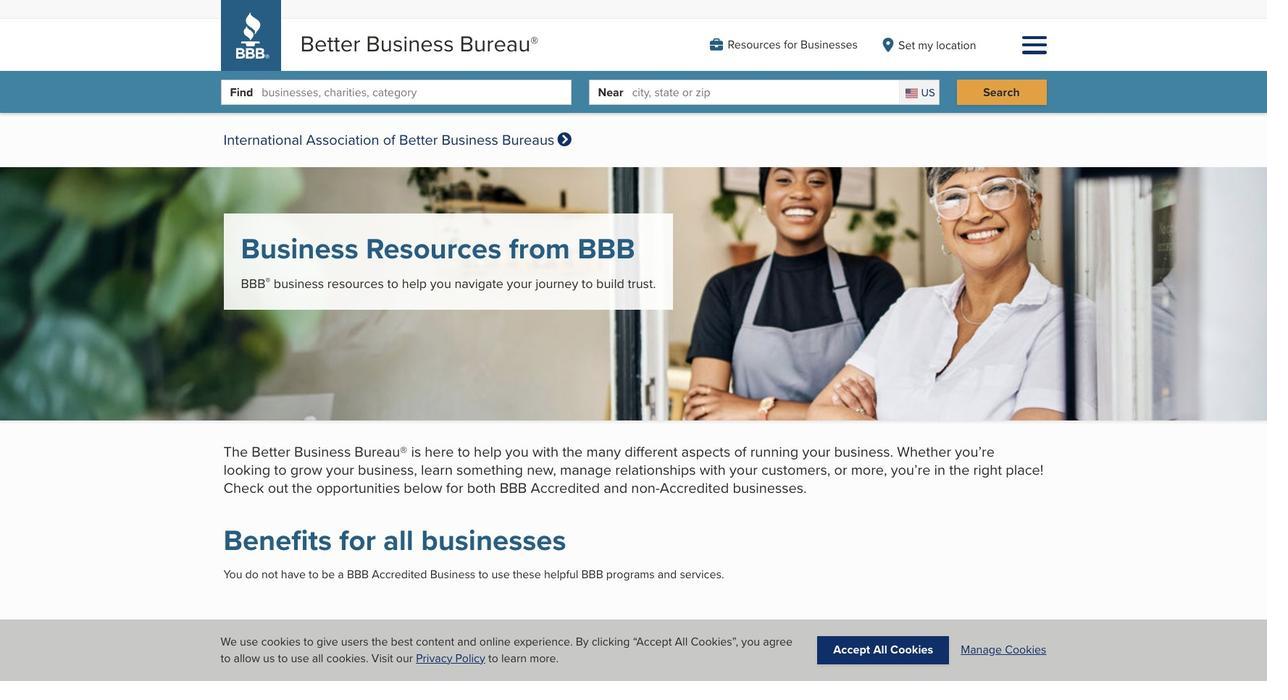 Task type: vqa. For each thing, say whether or not it's contained in the screenshot.
Set my location
yes



Task type: locate. For each thing, give the bounding box(es) containing it.
learn left more.
[[501, 651, 527, 667]]

cookies
[[261, 634, 301, 651]]

business
[[366, 28, 454, 59], [442, 129, 498, 150], [241, 228, 359, 270], [294, 441, 351, 462], [430, 567, 476, 583]]

all down below
[[383, 520, 414, 562]]

0 horizontal spatial for
[[339, 520, 376, 562]]

your
[[507, 275, 532, 293], [803, 441, 831, 462], [326, 459, 354, 481], [730, 459, 758, 481]]

right
[[974, 459, 1002, 481]]

with right relationships
[[700, 459, 726, 481]]

2 horizontal spatial you
[[742, 634, 760, 651]]

0 horizontal spatial use
[[240, 634, 258, 651]]

2 cookies from the left
[[1005, 642, 1047, 659]]

you inside we use cookies to give users the best content and online experience. by clicking "accept all cookies", you agree to allow us to use all cookies. visit our
[[742, 634, 760, 651]]

0 horizontal spatial all
[[675, 634, 688, 651]]

bbb right the both
[[500, 478, 527, 499]]

resources up near field
[[728, 36, 781, 53]]

0 horizontal spatial accredited
[[372, 567, 427, 583]]

you're right in
[[955, 441, 995, 462]]

journey
[[536, 275, 578, 293]]

1 horizontal spatial and
[[604, 478, 628, 499]]

1 horizontal spatial for
[[446, 478, 463, 499]]

the inside we use cookies to give users the best content and online experience. by clicking "accept all cookies", you agree to allow us to use all cookies. visit our
[[372, 634, 388, 651]]

0 vertical spatial and
[[604, 478, 628, 499]]

your left journey
[[507, 275, 532, 293]]

® inside business resources from bbb bbb ® business resources to help you navigate your journey to build trust.
[[266, 274, 270, 288]]

2 vertical spatial you
[[742, 634, 760, 651]]

1 vertical spatial for
[[446, 478, 463, 499]]

not
[[262, 567, 278, 583]]

experience.
[[514, 634, 573, 651]]

better
[[300, 28, 360, 59], [399, 129, 438, 150], [252, 441, 290, 462]]

and left services.
[[658, 567, 677, 583]]

looking
[[224, 459, 270, 481]]

manage cookies button
[[961, 642, 1047, 659]]

0 vertical spatial you
[[430, 275, 451, 293]]

out
[[268, 478, 288, 499]]

0 horizontal spatial cookies
[[891, 642, 934, 659]]

trust.
[[628, 275, 656, 293]]

2 horizontal spatial use
[[492, 567, 510, 583]]

0 vertical spatial ®
[[531, 30, 539, 53]]

2 horizontal spatial better
[[399, 129, 438, 150]]

1 horizontal spatial you
[[505, 441, 529, 462]]

1 vertical spatial resources
[[366, 228, 502, 270]]

business up business
[[241, 228, 359, 270]]

0 horizontal spatial and
[[457, 634, 477, 651]]

to left 'be'
[[309, 567, 319, 583]]

manage
[[961, 642, 1002, 659]]

2 horizontal spatial for
[[784, 36, 798, 53]]

to down businesses
[[479, 567, 489, 583]]

1 horizontal spatial with
[[700, 459, 726, 481]]

help inside the better business bureau® is here to help you with the many different aspects of running your business. whether you're looking to grow your business, learn something new, manage relationships with your customers, or more, you're in the right place! check out the opportunities below for both bbb accredited and non-accredited businesses.
[[474, 441, 502, 462]]

benefits
[[224, 520, 332, 562]]

have
[[281, 567, 306, 583]]

1 vertical spatial ®
[[266, 274, 270, 288]]

search button
[[957, 80, 1047, 105]]

help right resources
[[402, 275, 427, 293]]

1 horizontal spatial resources
[[728, 36, 781, 53]]

to right us
[[278, 651, 288, 667]]

business inside business resources from bbb bbb ® business resources to help you navigate your journey to build trust.
[[241, 228, 359, 270]]

2 vertical spatial better
[[252, 441, 290, 462]]

for up a on the left bottom of page
[[339, 520, 376, 562]]

use right we
[[240, 634, 258, 651]]

something
[[457, 459, 523, 481]]

the right out
[[292, 478, 313, 499]]

2 horizontal spatial accredited
[[660, 478, 729, 499]]

accredited down many
[[531, 478, 600, 499]]

0 horizontal spatial better
[[252, 441, 290, 462]]

place!
[[1006, 459, 1044, 481]]

cookies right manage
[[1005, 642, 1047, 659]]

2 vertical spatial for
[[339, 520, 376, 562]]

business
[[274, 275, 324, 293]]

1 horizontal spatial cookies
[[1005, 642, 1047, 659]]

all inside we use cookies to give users the best content and online experience. by clicking "accept all cookies", you agree to allow us to use all cookies. visit our
[[312, 651, 324, 667]]

accredited right a on the left bottom of page
[[372, 567, 427, 583]]

to
[[387, 275, 399, 293], [582, 275, 593, 293], [458, 441, 470, 462], [274, 459, 287, 481], [309, 567, 319, 583], [479, 567, 489, 583], [304, 634, 314, 651], [221, 651, 231, 667], [278, 651, 288, 667], [488, 651, 498, 667]]

us
[[921, 85, 935, 100]]

0 horizontal spatial all
[[312, 651, 324, 667]]

learn inside the better business bureau® is here to help you with the many different aspects of running your business. whether you're looking to grow your business, learn something new, manage relationships with your customers, or more, you're in the right place! check out the opportunities below for both bbb accredited and non-accredited businesses.
[[421, 459, 453, 481]]

to right here
[[458, 441, 470, 462]]

helpful
[[544, 567, 579, 583]]

0 horizontal spatial of
[[383, 129, 396, 150]]

you left "manage"
[[505, 441, 529, 462]]

0 horizontal spatial ®
[[266, 274, 270, 288]]

0 vertical spatial help
[[402, 275, 427, 293]]

our
[[396, 651, 413, 667]]

bbb up build
[[578, 228, 635, 270]]

all right "accept
[[675, 634, 688, 651]]

resources up navigate
[[366, 228, 502, 270]]

benefits for all businesses you do not have to be a bbb accredited business to use these helpful bbb programs and services.
[[224, 520, 724, 583]]

for for all
[[339, 520, 376, 562]]

new,
[[527, 459, 557, 481]]

association
[[306, 129, 379, 150]]

all right accept
[[874, 642, 888, 659]]

1 cookies from the left
[[891, 642, 934, 659]]

learn left the both
[[421, 459, 453, 481]]

help up the both
[[474, 441, 502, 462]]

for inside benefits for all businesses you do not have to be a bbb accredited business to use these helpful bbb programs and services.
[[339, 520, 376, 562]]

bbb right helpful
[[582, 567, 603, 583]]

0 horizontal spatial you
[[430, 275, 451, 293]]

we
[[221, 634, 237, 651]]

1 horizontal spatial all
[[874, 642, 888, 659]]

you inside business resources from bbb bbb ® business resources to help you navigate your journey to build trust.
[[430, 275, 451, 293]]

resources for businesses link
[[710, 36, 858, 53]]

bbb inside the better business bureau® is here to help you with the many different aspects of running your business. whether you're looking to grow your business, learn something new, manage relationships with your customers, or more, you're in the right place! check out the opportunities below for both bbb accredited and non-accredited businesses.
[[500, 478, 527, 499]]

use left the these
[[492, 567, 510, 583]]

1 vertical spatial help
[[474, 441, 502, 462]]

relationships
[[615, 459, 696, 481]]

business up opportunities
[[294, 441, 351, 462]]

business down businesses
[[430, 567, 476, 583]]

1 horizontal spatial learn
[[501, 651, 527, 667]]

1 vertical spatial of
[[734, 441, 747, 462]]

1 horizontal spatial better
[[300, 28, 360, 59]]

businesses
[[421, 520, 566, 562]]

accept
[[834, 642, 871, 659]]

accredited inside benefits for all businesses you do not have to be a bbb accredited business to use these helpful bbb programs and services.
[[372, 567, 427, 583]]

1 horizontal spatial accredited
[[531, 478, 600, 499]]

customers,
[[762, 459, 831, 481]]

1 horizontal spatial of
[[734, 441, 747, 462]]

1 horizontal spatial all
[[383, 520, 414, 562]]

accredited down aspects
[[660, 478, 729, 499]]

a
[[338, 567, 344, 583]]

the
[[562, 441, 583, 462], [950, 459, 970, 481], [292, 478, 313, 499], [372, 634, 388, 651]]

for
[[784, 36, 798, 53], [446, 478, 463, 499], [339, 520, 376, 562]]

all
[[675, 634, 688, 651], [874, 642, 888, 659]]

®
[[531, 30, 539, 53], [266, 274, 270, 288]]

international association of better business bureaus link
[[224, 129, 572, 150]]

more,
[[851, 459, 887, 481]]

cookies inside manage cookies 'button'
[[1005, 642, 1047, 659]]

of inside the better business bureau® is here to help you with the many different aspects of running your business. whether you're looking to grow your business, learn something new, manage relationships with your customers, or more, you're in the right place! check out the opportunities below for both bbb accredited and non-accredited businesses.
[[734, 441, 747, 462]]

these
[[513, 567, 541, 583]]

2 vertical spatial and
[[457, 634, 477, 651]]

0 vertical spatial all
[[383, 520, 414, 562]]

0 horizontal spatial learn
[[421, 459, 453, 481]]

for left the businesses
[[784, 36, 798, 53]]

with left "manage"
[[533, 441, 559, 462]]

privacy policy link
[[416, 651, 485, 667]]

cookies right accept
[[891, 642, 934, 659]]

to right resources
[[387, 275, 399, 293]]

best
[[391, 634, 413, 651]]

you're left in
[[891, 459, 931, 481]]

0 horizontal spatial resources
[[366, 228, 502, 270]]

1 vertical spatial you
[[505, 441, 529, 462]]

1 vertical spatial and
[[658, 567, 677, 583]]

your left customers,
[[730, 459, 758, 481]]

accept all cookies
[[834, 642, 934, 659]]

Near field
[[632, 81, 900, 105]]

business,
[[358, 459, 417, 481]]

of right association
[[383, 129, 396, 150]]

all inside benefits for all businesses you do not have to be a bbb accredited business to use these helpful bbb programs and services.
[[383, 520, 414, 562]]

all inside we use cookies to give users the best content and online experience. by clicking "accept all cookies", you agree to allow us to use all cookies. visit our
[[675, 634, 688, 651]]

opportunities
[[316, 478, 400, 499]]

all left cookies.
[[312, 651, 324, 667]]

bbb
[[578, 228, 635, 270], [241, 275, 266, 293], [500, 478, 527, 499], [347, 567, 369, 583], [582, 567, 603, 583]]

2 horizontal spatial and
[[658, 567, 677, 583]]

1 vertical spatial all
[[312, 651, 324, 667]]

"accept
[[633, 634, 672, 651]]

1 horizontal spatial you're
[[955, 441, 995, 462]]

and left non-
[[604, 478, 628, 499]]

1 horizontal spatial help
[[474, 441, 502, 462]]

of
[[383, 129, 396, 150], [734, 441, 747, 462]]

running
[[751, 441, 799, 462]]

with
[[533, 441, 559, 462], [700, 459, 726, 481]]

1 horizontal spatial ®
[[531, 30, 539, 53]]

use right us
[[291, 651, 309, 667]]

for left the both
[[446, 478, 463, 499]]

resources
[[728, 36, 781, 53], [366, 228, 502, 270]]

0 vertical spatial learn
[[421, 459, 453, 481]]

and left online
[[457, 634, 477, 651]]

you're
[[955, 441, 995, 462], [891, 459, 931, 481]]

you left agree
[[742, 634, 760, 651]]

business left bureaus
[[442, 129, 498, 150]]

bureau
[[460, 28, 531, 59]]

bbb left business
[[241, 275, 266, 293]]

the better business bureau® is here to help you with the many different aspects of running your business. whether you're looking to grow your business, learn something new, manage relationships with your customers, or more, you're in the right place! check out the opportunities below for both bbb accredited and non-accredited businesses.
[[224, 441, 1044, 499]]

you
[[430, 275, 451, 293], [505, 441, 529, 462], [742, 634, 760, 651]]

whether
[[897, 441, 952, 462]]

grow
[[290, 459, 322, 481]]

0 vertical spatial for
[[784, 36, 798, 53]]

location
[[936, 37, 977, 53]]

0 vertical spatial of
[[383, 129, 396, 150]]

you left navigate
[[430, 275, 451, 293]]

search
[[984, 84, 1020, 101]]

of left running
[[734, 441, 747, 462]]

international
[[224, 129, 303, 150]]

different
[[625, 441, 678, 462]]

cookies
[[891, 642, 934, 659], [1005, 642, 1047, 659]]

the left best
[[372, 634, 388, 651]]

0 horizontal spatial help
[[402, 275, 427, 293]]

policy
[[456, 651, 485, 667]]

all
[[383, 520, 414, 562], [312, 651, 324, 667]]

and inside we use cookies to give users the best content and online experience. by clicking "accept all cookies", you agree to allow us to use all cookies. visit our
[[457, 634, 477, 651]]

the right in
[[950, 459, 970, 481]]



Task type: describe. For each thing, give the bounding box(es) containing it.
manage
[[560, 459, 612, 481]]

many
[[587, 441, 621, 462]]

and inside benefits for all businesses you do not have to be a bbb accredited business to use these helpful bbb programs and services.
[[658, 567, 677, 583]]

0 vertical spatial resources
[[728, 36, 781, 53]]

your right grow
[[326, 459, 354, 481]]

programs
[[606, 567, 655, 583]]

or
[[834, 459, 848, 481]]

business resources from bbb bbb ® business resources to help you navigate your journey to build trust.
[[241, 228, 656, 293]]

us
[[263, 651, 275, 667]]

to left grow
[[274, 459, 287, 481]]

for for businesses
[[784, 36, 798, 53]]

aspects
[[682, 441, 731, 462]]

business inside the better business bureau® is here to help you with the many different aspects of running your business. whether you're looking to grow your business, learn something new, manage relationships with your customers, or more, you're in the right place! check out the opportunities below for both bbb accredited and non-accredited businesses.
[[294, 441, 351, 462]]

set my location
[[899, 37, 977, 53]]

in
[[935, 459, 946, 481]]

to left build
[[582, 275, 593, 293]]

your inside business resources from bbb bbb ® business resources to help you navigate your journey to build trust.
[[507, 275, 532, 293]]

privacy
[[416, 651, 453, 667]]

business up 'find' search box
[[366, 28, 454, 59]]

cookies",
[[691, 634, 739, 651]]

online
[[480, 634, 511, 651]]

agree
[[763, 634, 793, 651]]

use inside benefits for all businesses you do not have to be a bbb accredited business to use these helpful bbb programs and services.
[[492, 567, 510, 583]]

0 vertical spatial better
[[300, 28, 360, 59]]

resources
[[327, 275, 384, 293]]

from
[[509, 228, 570, 270]]

my
[[918, 37, 933, 53]]

do
[[245, 567, 259, 583]]

bureau®
[[355, 441, 407, 462]]

0 horizontal spatial you're
[[891, 459, 931, 481]]

find
[[230, 84, 253, 101]]

and inside the better business bureau® is here to help you with the many different aspects of running your business. whether you're looking to grow your business, learn something new, manage relationships with your customers, or more, you're in the right place! check out the opportunities below for both bbb accredited and non-accredited businesses.
[[604, 478, 628, 499]]

build
[[596, 275, 625, 293]]

businesses
[[801, 36, 858, 53]]

cookies inside accept all cookies button
[[891, 642, 934, 659]]

the
[[224, 441, 248, 462]]

near
[[598, 84, 624, 101]]

resources inside business resources from bbb bbb ® business resources to help you navigate your journey to build trust.
[[366, 228, 502, 270]]

bbb right a on the left bottom of page
[[347, 567, 369, 583]]

to right policy
[[488, 651, 498, 667]]

better inside the better business bureau® is here to help you with the many different aspects of running your business. whether you're looking to grow your business, learn something new, manage relationships with your customers, or more, you're in the right place! check out the opportunities below for both bbb accredited and non-accredited businesses.
[[252, 441, 290, 462]]

by
[[576, 634, 589, 651]]

to left give
[[304, 634, 314, 651]]

1 vertical spatial better
[[399, 129, 438, 150]]

0 horizontal spatial with
[[533, 441, 559, 462]]

to left "allow"
[[221, 651, 231, 667]]

allow
[[234, 651, 260, 667]]

international association of better business bureaus
[[224, 129, 555, 150]]

we use cookies to give users the best content and online experience. by clicking "accept all cookies", you agree to allow us to use all cookies. visit our
[[221, 634, 793, 667]]

better business bureau ®
[[300, 28, 539, 59]]

more.
[[530, 651, 559, 667]]

help inside business resources from bbb bbb ® business resources to help you navigate your journey to build trust.
[[402, 275, 427, 293]]

1 vertical spatial learn
[[501, 651, 527, 667]]

1 horizontal spatial use
[[291, 651, 309, 667]]

clicking
[[592, 634, 630, 651]]

resources for businesses
[[728, 36, 858, 53]]

you inside the better business bureau® is here to help you with the many different aspects of running your business. whether you're looking to grow your business, learn something new, manage relationships with your customers, or more, you're in the right place! check out the opportunities below for both bbb accredited and non-accredited businesses.
[[505, 441, 529, 462]]

Find search field
[[262, 81, 571, 105]]

your left the or
[[803, 441, 831, 462]]

users
[[341, 634, 369, 651]]

visit
[[372, 651, 393, 667]]

you
[[224, 567, 242, 583]]

the left many
[[562, 441, 583, 462]]

businesses.
[[733, 478, 807, 499]]

privacy policy to learn more.
[[416, 651, 559, 667]]

all inside accept all cookies button
[[874, 642, 888, 659]]

cookies.
[[327, 651, 369, 667]]

set
[[899, 37, 915, 53]]

US field
[[900, 81, 939, 105]]

bureaus
[[502, 129, 555, 150]]

manage cookies
[[961, 642, 1047, 659]]

be
[[322, 567, 335, 583]]

check
[[224, 478, 264, 499]]

here
[[425, 441, 454, 462]]

business inside benefits for all businesses you do not have to be a bbb accredited business to use these helpful bbb programs and services.
[[430, 567, 476, 583]]

business.
[[834, 441, 894, 462]]

is
[[411, 441, 421, 462]]

non-
[[631, 478, 660, 499]]

navigate
[[455, 275, 504, 293]]

give
[[317, 634, 338, 651]]

for inside the better business bureau® is here to help you with the many different aspects of running your business. whether you're looking to grow your business, learn something new, manage relationships with your customers, or more, you're in the right place! check out the opportunities below for both bbb accredited and non-accredited businesses.
[[446, 478, 463, 499]]

both
[[467, 478, 496, 499]]

content
[[416, 634, 454, 651]]

below
[[404, 478, 443, 499]]

® inside better business bureau ®
[[531, 30, 539, 53]]

services.
[[680, 567, 724, 583]]

accept all cookies button
[[818, 637, 950, 665]]



